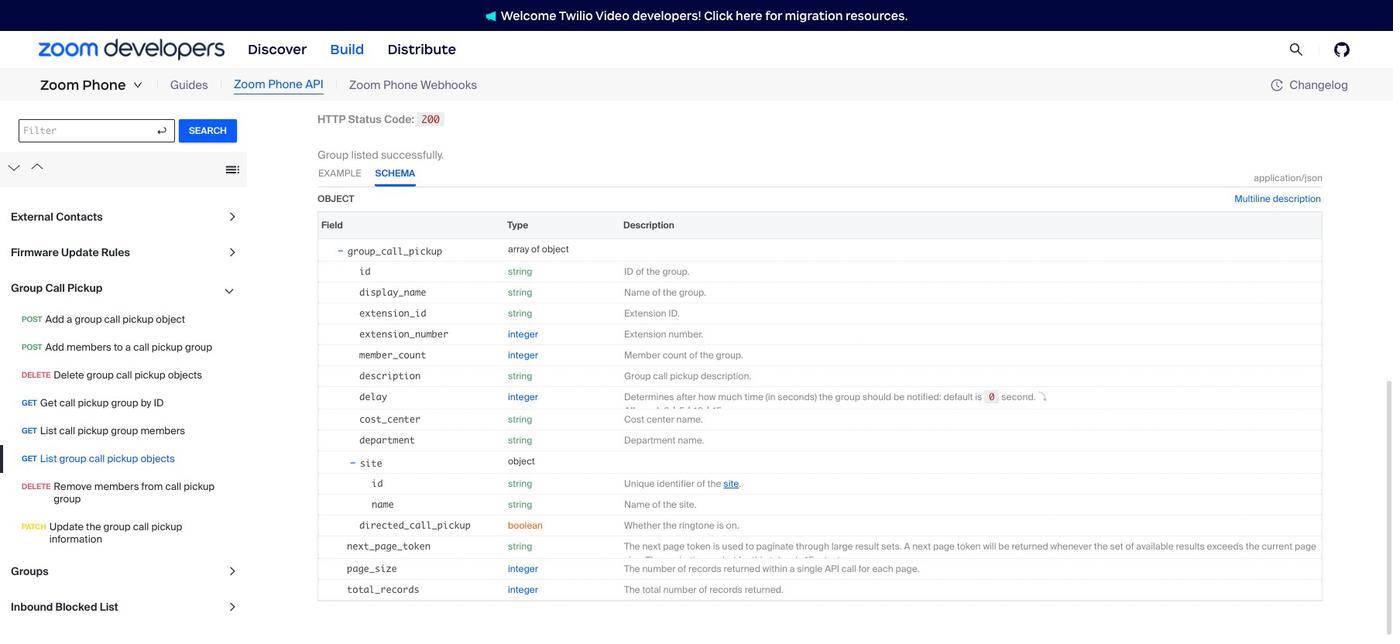 Task type: describe. For each thing, give the bounding box(es) containing it.
welcome twilio video developers! click here for migration resources. link
[[470, 7, 924, 24]]

of
[[532, 243, 540, 255]]

description
[[1273, 193, 1322, 205]]

phone for zoom phone
[[82, 77, 126, 94]]

search image
[[1290, 43, 1304, 57]]

8 string from the top
[[508, 499, 533, 511]]

phone for zoom phone webhooks
[[384, 77, 418, 93]]

status
[[348, 112, 382, 126]]

http status code: 200
[[318, 112, 440, 126]]

notification image
[[486, 11, 501, 21]]

zoom for zoom phone webhooks
[[349, 77, 381, 93]]

4 integer from the top
[[508, 563, 538, 575]]

search image
[[1290, 43, 1304, 57]]

click
[[704, 8, 733, 23]]

multiline
[[1235, 193, 1271, 205]]

5 string from the top
[[508, 413, 533, 426]]

resources.
[[846, 8, 908, 23]]

multiline description
[[1235, 193, 1322, 205]]

group listed successfully.
[[318, 148, 444, 162]]

array
[[508, 243, 529, 255]]

developers!
[[633, 8, 702, 23]]

zoom phone webhooks
[[349, 77, 477, 93]]

for
[[766, 8, 783, 23]]

http
[[318, 112, 346, 126]]

1 horizontal spatial object
[[508, 455, 535, 468]]

3 string from the top
[[508, 307, 533, 320]]

successfully.
[[381, 148, 444, 162]]

webhooks
[[421, 77, 477, 93]]

2 string from the top
[[508, 286, 533, 299]]

2 integer from the top
[[508, 349, 538, 362]]

phone for zoom phone api
[[268, 77, 303, 92]]

1 integer from the top
[[508, 328, 538, 341]]



Task type: vqa. For each thing, say whether or not it's contained in the screenshot.
Zoom Developer Logo
yes



Task type: locate. For each thing, give the bounding box(es) containing it.
0 horizontal spatial zoom
[[40, 77, 79, 94]]

1 zoom from the left
[[40, 77, 79, 94]]

1 vertical spatial 200
[[422, 113, 440, 125]]

phone left api
[[268, 77, 303, 92]]

phone left down image
[[82, 77, 126, 94]]

200
[[318, 83, 338, 97], [422, 113, 440, 125]]

0 horizontal spatial phone
[[82, 77, 126, 94]]

zoom phone api
[[234, 77, 324, 92]]

4 string from the top
[[508, 370, 533, 383]]

zoom phone
[[40, 77, 126, 94]]

3 integer from the top
[[508, 391, 538, 403]]

video
[[596, 8, 630, 23]]

changelog
[[1290, 77, 1349, 93]]

listed
[[351, 148, 379, 162]]

migration
[[785, 8, 843, 23]]

down image
[[133, 81, 142, 90]]

2 zoom from the left
[[234, 77, 265, 92]]

history image down search icon
[[1272, 79, 1290, 91]]

object
[[318, 193, 354, 205], [542, 243, 569, 255], [508, 455, 535, 468]]

zoom inside zoom phone webhooks link
[[349, 77, 381, 93]]

guides link
[[170, 77, 208, 94]]

phone up code:
[[384, 77, 418, 93]]

2 vertical spatial object
[[508, 455, 535, 468]]

response
[[318, 58, 384, 74]]

zoom developer logo image
[[39, 39, 225, 60]]

history image
[[1272, 79, 1290, 91], [1272, 79, 1284, 91]]

2 horizontal spatial zoom
[[349, 77, 381, 93]]

group
[[318, 148, 349, 162]]

api
[[305, 77, 324, 92]]

1 horizontal spatial zoom
[[234, 77, 265, 92]]

6 string from the top
[[508, 434, 533, 447]]

github image
[[1335, 42, 1350, 57], [1335, 42, 1350, 57]]

200 up http
[[318, 83, 338, 97]]

here
[[736, 8, 763, 23]]

string
[[508, 266, 533, 278], [508, 286, 533, 299], [508, 307, 533, 320], [508, 370, 533, 383], [508, 413, 533, 426], [508, 434, 533, 447], [508, 478, 533, 490], [508, 499, 533, 511], [508, 541, 533, 553]]

object down group
[[318, 193, 354, 205]]

boolean
[[508, 520, 543, 532]]

1 string from the top
[[508, 266, 533, 278]]

array of object
[[508, 243, 569, 255]]

guides
[[170, 77, 208, 93]]

200 right code:
[[422, 113, 440, 125]]

0 vertical spatial object
[[318, 193, 354, 205]]

9 string from the top
[[508, 541, 533, 553]]

type
[[507, 219, 529, 231]]

welcome twilio video developers! click here for migration resources.
[[501, 8, 908, 23]]

phone
[[82, 77, 126, 94], [268, 77, 303, 92], [384, 77, 418, 93]]

2 phone from the left
[[268, 77, 303, 92]]

zoom for zoom phone
[[40, 77, 79, 94]]

zoom phone webhooks link
[[349, 77, 477, 94]]

1 horizontal spatial phone
[[268, 77, 303, 92]]

2 horizontal spatial phone
[[384, 77, 418, 93]]

twilio
[[559, 8, 593, 23]]

welcome
[[501, 8, 557, 23]]

1 vertical spatial object
[[542, 243, 569, 255]]

0 vertical spatial 200
[[318, 83, 338, 97]]

object up boolean
[[508, 455, 535, 468]]

zoom
[[40, 77, 79, 94], [234, 77, 265, 92], [349, 77, 381, 93]]

history image left changelog
[[1272, 79, 1284, 91]]

3 zoom from the left
[[349, 77, 381, 93]]

zoom phone api link
[[234, 76, 324, 94]]

7 string from the top
[[508, 478, 533, 490]]

5 integer from the top
[[508, 584, 538, 596]]

notification image
[[486, 11, 496, 21]]

object right 'of'
[[542, 243, 569, 255]]

integer
[[508, 328, 538, 341], [508, 349, 538, 362], [508, 391, 538, 403], [508, 563, 538, 575], [508, 584, 538, 596]]

changelog link
[[1272, 77, 1349, 93]]

0 horizontal spatial object
[[318, 193, 354, 205]]

zoom for zoom phone api
[[234, 77, 265, 92]]

0 horizontal spatial 200
[[318, 83, 338, 97]]

3 phone from the left
[[384, 77, 418, 93]]

1 phone from the left
[[82, 77, 126, 94]]

2 horizontal spatial object
[[542, 243, 569, 255]]

200 inside "http status code: 200"
[[422, 113, 440, 125]]

1 horizontal spatial 200
[[422, 113, 440, 125]]

code:
[[384, 112, 414, 126]]



